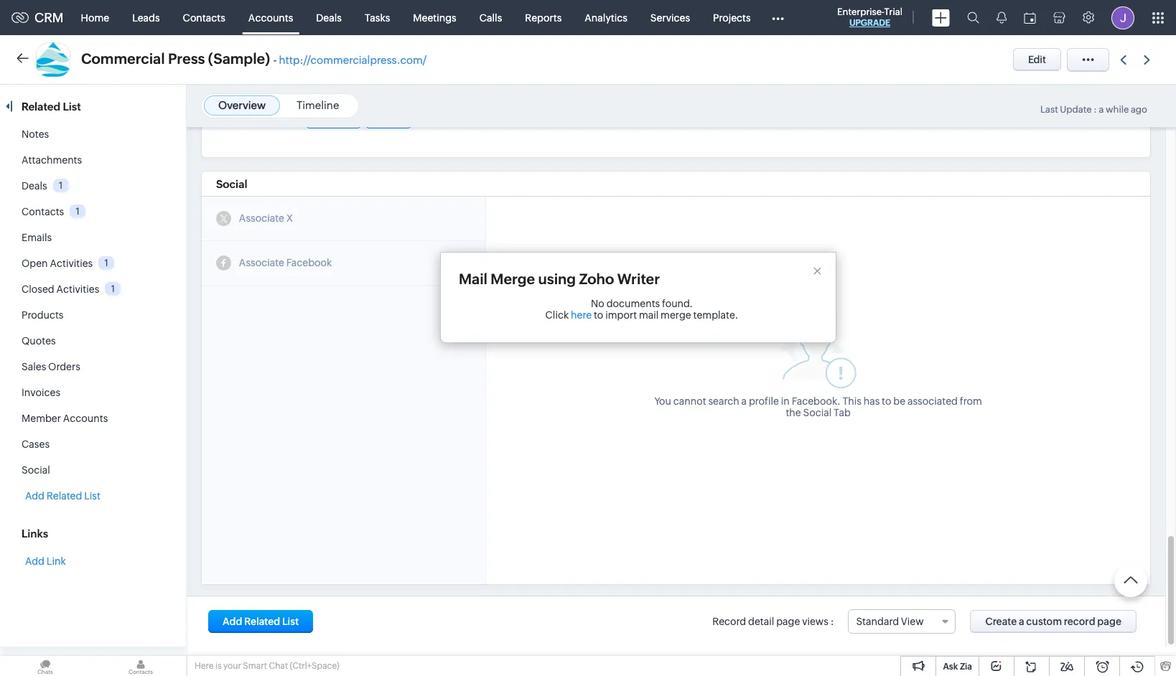 Task type: locate. For each thing, give the bounding box(es) containing it.
2 vertical spatial a
[[1019, 616, 1025, 628]]

custom
[[1027, 616, 1062, 628]]

a right create
[[1019, 616, 1025, 628]]

related down "social" link
[[47, 491, 82, 502]]

contacts up press
[[183, 12, 225, 23]]

0 vertical spatial associate
[[239, 213, 284, 224]]

attachments
[[22, 154, 82, 166]]

contacts link
[[171, 0, 237, 35], [22, 206, 64, 218]]

to
[[594, 309, 604, 321], [882, 396, 892, 407]]

0 vertical spatial :
[[1094, 104, 1097, 115]]

related up notes link
[[22, 101, 60, 113]]

chat
[[269, 662, 288, 672]]

social down cases link
[[22, 465, 50, 476]]

activities up closed activities link
[[50, 258, 93, 269]]

1 down attachments
[[59, 180, 63, 191]]

using
[[538, 270, 576, 287]]

1 horizontal spatial social
[[216, 178, 247, 190]]

1
[[59, 180, 63, 191], [76, 206, 80, 217], [105, 258, 108, 269], [111, 284, 115, 294]]

to inside . this has to be associated from the social tab
[[882, 396, 892, 407]]

contacts image
[[96, 657, 186, 677]]

0 vertical spatial deals link
[[305, 0, 353, 35]]

home
[[81, 12, 109, 23]]

1 for deals
[[59, 180, 63, 191]]

deals link down attachments
[[22, 180, 47, 192]]

here is your smart chat (ctrl+space)
[[195, 662, 340, 672]]

merge
[[491, 270, 535, 287]]

a left while
[[1099, 104, 1104, 115]]

invoices
[[22, 387, 60, 399]]

analytics link
[[573, 0, 639, 35]]

activities
[[50, 258, 93, 269], [56, 284, 99, 295]]

2 page from the left
[[1098, 616, 1122, 628]]

deals down attachments
[[22, 180, 47, 192]]

1 horizontal spatial a
[[1019, 616, 1025, 628]]

0 vertical spatial contacts
[[183, 12, 225, 23]]

1 vertical spatial a
[[742, 396, 747, 407]]

1 up "open activities"
[[76, 206, 80, 217]]

0 horizontal spatial deals
[[22, 180, 47, 192]]

related
[[22, 101, 60, 113], [47, 491, 82, 502]]

(sample)
[[208, 50, 270, 67]]

services link
[[639, 0, 702, 35]]

record
[[713, 616, 746, 628]]

signals element
[[988, 0, 1016, 35]]

closed activities
[[22, 284, 99, 295]]

mail
[[459, 270, 488, 287]]

merge
[[661, 309, 692, 321]]

1 vertical spatial to
[[882, 396, 892, 407]]

enterprise-
[[838, 6, 885, 17]]

while
[[1106, 104, 1129, 115]]

social up the associate x
[[216, 178, 247, 190]]

emails link
[[22, 232, 52, 244]]

1 right closed activities link
[[111, 284, 115, 294]]

a
[[1099, 104, 1104, 115], [742, 396, 747, 407], [1019, 616, 1025, 628]]

create menu image
[[932, 9, 950, 26]]

services
[[651, 12, 690, 23]]

a inside create a custom record page button
[[1019, 616, 1025, 628]]

1 horizontal spatial to
[[882, 396, 892, 407]]

0 vertical spatial a
[[1099, 104, 1104, 115]]

0 vertical spatial add
[[25, 491, 45, 502]]

deals link left tasks
[[305, 0, 353, 35]]

to left be
[[882, 396, 892, 407]]

associate for x
[[239, 213, 284, 224]]

: right update
[[1094, 104, 1097, 115]]

member
[[22, 413, 61, 425]]

contacts link up press
[[171, 0, 237, 35]]

record
[[1064, 616, 1096, 628]]

enterprise-trial upgrade
[[838, 6, 903, 28]]

leads link
[[121, 0, 171, 35]]

associate down the associate x
[[239, 258, 284, 269]]

social inside . this has to be associated from the social tab
[[803, 407, 832, 419]]

chats image
[[0, 657, 91, 677]]

attachments link
[[22, 154, 82, 166]]

overview
[[218, 99, 266, 111]]

page right detail on the bottom right
[[777, 616, 800, 628]]

1 horizontal spatial list
[[84, 491, 100, 502]]

activities down "open activities"
[[56, 284, 99, 295]]

accounts right 'member'
[[63, 413, 108, 425]]

0 horizontal spatial page
[[777, 616, 800, 628]]

facebook down the "x"
[[286, 258, 332, 269]]

update
[[1060, 104, 1092, 115]]

social link
[[22, 465, 50, 476]]

0 vertical spatial accounts
[[248, 12, 293, 23]]

associate left the "x"
[[239, 213, 284, 224]]

your
[[223, 662, 241, 672]]

http://commercialpress.com/ link
[[279, 54, 427, 66]]

a left profile in the right bottom of the page
[[742, 396, 747, 407]]

0 horizontal spatial social
[[22, 465, 50, 476]]

record detail page views :
[[713, 616, 834, 628]]

1 vertical spatial deals
[[22, 180, 47, 192]]

to inside no documents found. click here to import mail merge template.
[[594, 309, 604, 321]]

deals
[[316, 12, 342, 23], [22, 180, 47, 192]]

page inside button
[[1098, 616, 1122, 628]]

Other Modules field
[[763, 6, 793, 29]]

2 vertical spatial social
[[22, 465, 50, 476]]

add left link
[[25, 556, 45, 567]]

facebook right in
[[792, 396, 838, 407]]

member accounts
[[22, 413, 108, 425]]

deals left tasks
[[316, 12, 342, 23]]

create
[[986, 616, 1017, 628]]

1 horizontal spatial page
[[1098, 616, 1122, 628]]

add
[[25, 491, 45, 502], [25, 556, 45, 567]]

1 for closed activities
[[111, 284, 115, 294]]

accounts
[[248, 12, 293, 23], [63, 413, 108, 425]]

1 vertical spatial list
[[84, 491, 100, 502]]

0 horizontal spatial a
[[742, 396, 747, 407]]

1 vertical spatial add
[[25, 556, 45, 567]]

list
[[63, 101, 81, 113], [84, 491, 100, 502]]

social right the in the bottom right of the page
[[803, 407, 832, 419]]

press
[[168, 50, 205, 67]]

2 associate from the top
[[239, 258, 284, 269]]

associate facebook
[[239, 258, 332, 269]]

trial
[[885, 6, 903, 17]]

1 horizontal spatial deals
[[316, 12, 342, 23]]

0 horizontal spatial accounts
[[63, 413, 108, 425]]

1 vertical spatial associate
[[239, 258, 284, 269]]

previous record image
[[1121, 55, 1127, 64]]

0 horizontal spatial :
[[831, 616, 834, 628]]

open activities
[[22, 258, 93, 269]]

add down "social" link
[[25, 491, 45, 502]]

1 vertical spatial activities
[[56, 284, 99, 295]]

2 horizontal spatial social
[[803, 407, 832, 419]]

import
[[606, 309, 637, 321]]

2 horizontal spatial a
[[1099, 104, 1104, 115]]

associated
[[908, 396, 958, 407]]

associate
[[239, 213, 284, 224], [239, 258, 284, 269]]

add related list
[[25, 491, 100, 502]]

social
[[216, 178, 247, 190], [803, 407, 832, 419], [22, 465, 50, 476]]

0 horizontal spatial facebook
[[286, 258, 332, 269]]

associate for facebook
[[239, 258, 284, 269]]

page right record
[[1098, 616, 1122, 628]]

zia
[[960, 662, 973, 672]]

page
[[777, 616, 800, 628], [1098, 616, 1122, 628]]

accounts up -
[[248, 12, 293, 23]]

1 vertical spatial accounts
[[63, 413, 108, 425]]

contacts link up the emails
[[22, 206, 64, 218]]

1 horizontal spatial contacts link
[[171, 0, 237, 35]]

last update : a while ago
[[1041, 104, 1148, 115]]

1 associate from the top
[[239, 213, 284, 224]]

:
[[1094, 104, 1097, 115], [831, 616, 834, 628]]

None button
[[208, 611, 313, 634]]

0 vertical spatial activities
[[50, 258, 93, 269]]

sales
[[22, 361, 46, 373]]

projects
[[713, 12, 751, 23]]

1 add from the top
[[25, 491, 45, 502]]

1 vertical spatial deals link
[[22, 180, 47, 192]]

orders
[[48, 361, 80, 373]]

template.
[[694, 309, 739, 321]]

1 vertical spatial facebook
[[792, 396, 838, 407]]

1 vertical spatial social
[[803, 407, 832, 419]]

timeline
[[297, 99, 339, 111]]

search image
[[968, 11, 980, 24]]

http://commercialpress.com/
[[279, 54, 427, 66]]

1 horizontal spatial facebook
[[792, 396, 838, 407]]

0 vertical spatial social
[[216, 178, 247, 190]]

standard view
[[857, 616, 924, 628]]

contacts up the emails
[[22, 206, 64, 218]]

0 horizontal spatial to
[[594, 309, 604, 321]]

0 horizontal spatial contacts
[[22, 206, 64, 218]]

: right the views
[[831, 616, 834, 628]]

1 vertical spatial contacts
[[22, 206, 64, 218]]

0 vertical spatial to
[[594, 309, 604, 321]]

to right here "link"
[[594, 309, 604, 321]]

deals link
[[305, 0, 353, 35], [22, 180, 47, 192]]

2 add from the top
[[25, 556, 45, 567]]

overview link
[[218, 99, 266, 111]]

0 horizontal spatial contacts link
[[22, 206, 64, 218]]

contacts
[[183, 12, 225, 23], [22, 206, 64, 218]]

next record image
[[1144, 55, 1154, 64]]

1 right "open activities"
[[105, 258, 108, 269]]

0 vertical spatial list
[[63, 101, 81, 113]]



Task type: describe. For each thing, give the bounding box(es) containing it.
links
[[22, 528, 48, 540]]

0 vertical spatial related
[[22, 101, 60, 113]]

smart
[[243, 662, 267, 672]]

closed activities link
[[22, 284, 99, 295]]

meetings link
[[402, 0, 468, 35]]

emails
[[22, 232, 52, 244]]

mail
[[639, 309, 659, 321]]

activities for open activities
[[50, 258, 93, 269]]

sales orders
[[22, 361, 80, 373]]

calendar image
[[1024, 12, 1037, 23]]

standard
[[857, 616, 899, 628]]

detail
[[749, 616, 775, 628]]

sales orders link
[[22, 361, 80, 373]]

search
[[709, 396, 740, 407]]

a for while
[[1099, 104, 1104, 115]]

reports
[[525, 12, 562, 23]]

member accounts link
[[22, 413, 108, 425]]

is
[[215, 662, 222, 672]]

create menu element
[[924, 0, 959, 35]]

-
[[273, 54, 277, 66]]

notes
[[22, 129, 49, 140]]

0 vertical spatial facebook
[[286, 258, 332, 269]]

0 vertical spatial contacts link
[[171, 0, 237, 35]]

last
[[1041, 104, 1059, 115]]

you
[[655, 396, 672, 407]]

accounts link
[[237, 0, 305, 35]]

1 horizontal spatial :
[[1094, 104, 1097, 115]]

here link
[[571, 309, 592, 321]]

related list
[[22, 101, 83, 113]]

search element
[[959, 0, 988, 35]]

.
[[838, 396, 841, 407]]

reports link
[[514, 0, 573, 35]]

1 page from the left
[[777, 616, 800, 628]]

tab
[[834, 407, 851, 419]]

activities for closed activities
[[56, 284, 99, 295]]

products
[[22, 310, 64, 321]]

home link
[[69, 0, 121, 35]]

from
[[960, 396, 983, 407]]

1 vertical spatial contacts link
[[22, 206, 64, 218]]

meetings
[[413, 12, 457, 23]]

1 horizontal spatial contacts
[[183, 12, 225, 23]]

ask zia
[[943, 662, 973, 672]]

no
[[591, 298, 605, 309]]

cannot
[[674, 396, 707, 407]]

be
[[894, 396, 906, 407]]

tasks link
[[353, 0, 402, 35]]

crm
[[34, 10, 64, 25]]

1 horizontal spatial accounts
[[248, 12, 293, 23]]

commercial
[[81, 50, 165, 67]]

profile
[[749, 396, 779, 407]]

mail merge using zoho writer
[[459, 270, 660, 287]]

you cannot search a profile in facebook
[[655, 396, 838, 407]]

1 horizontal spatial deals link
[[305, 0, 353, 35]]

here
[[571, 309, 592, 321]]

1 for open activities
[[105, 258, 108, 269]]

leads
[[132, 12, 160, 23]]

add for add related list
[[25, 491, 45, 502]]

0 horizontal spatial deals link
[[22, 180, 47, 192]]

calls link
[[468, 0, 514, 35]]

quotes
[[22, 335, 56, 347]]

the
[[786, 407, 801, 419]]

analytics
[[585, 12, 628, 23]]

crm link
[[11, 10, 64, 25]]

. this has to be associated from the social tab
[[786, 396, 983, 419]]

projects link
[[702, 0, 763, 35]]

commercial press (sample) - http://commercialpress.com/
[[81, 50, 427, 67]]

ask
[[943, 662, 958, 672]]

timeline link
[[297, 99, 339, 111]]

open
[[22, 258, 48, 269]]

edit
[[1029, 54, 1047, 65]]

no documents found. click here to import mail merge template.
[[546, 298, 739, 321]]

link
[[47, 556, 66, 567]]

a for profile
[[742, 396, 747, 407]]

create a custom record page
[[986, 616, 1122, 628]]

views
[[802, 616, 829, 628]]

invoices link
[[22, 387, 60, 399]]

zoho
[[579, 270, 614, 287]]

0 horizontal spatial list
[[63, 101, 81, 113]]

writer
[[618, 270, 660, 287]]

associate x
[[239, 213, 293, 224]]

0 vertical spatial deals
[[316, 12, 342, 23]]

documents
[[607, 298, 660, 309]]

this
[[843, 396, 862, 407]]

click
[[546, 309, 569, 321]]

calls
[[480, 12, 502, 23]]

create a custom record page button
[[971, 611, 1137, 634]]

ago
[[1131, 104, 1148, 115]]

add link
[[25, 556, 66, 567]]

1 for contacts
[[76, 206, 80, 217]]

x
[[286, 213, 293, 224]]

1 vertical spatial related
[[47, 491, 82, 502]]

1 vertical spatial :
[[831, 616, 834, 628]]

here
[[195, 662, 214, 672]]

open activities link
[[22, 258, 93, 269]]

profile image
[[1112, 6, 1135, 29]]

profile element
[[1103, 0, 1144, 35]]

notes link
[[22, 129, 49, 140]]

signals image
[[997, 11, 1007, 24]]

add for add link
[[25, 556, 45, 567]]

products link
[[22, 310, 64, 321]]

edit button
[[1013, 48, 1062, 71]]

in
[[781, 396, 790, 407]]

quotes link
[[22, 335, 56, 347]]



Task type: vqa. For each thing, say whether or not it's contained in the screenshot.
Update
yes



